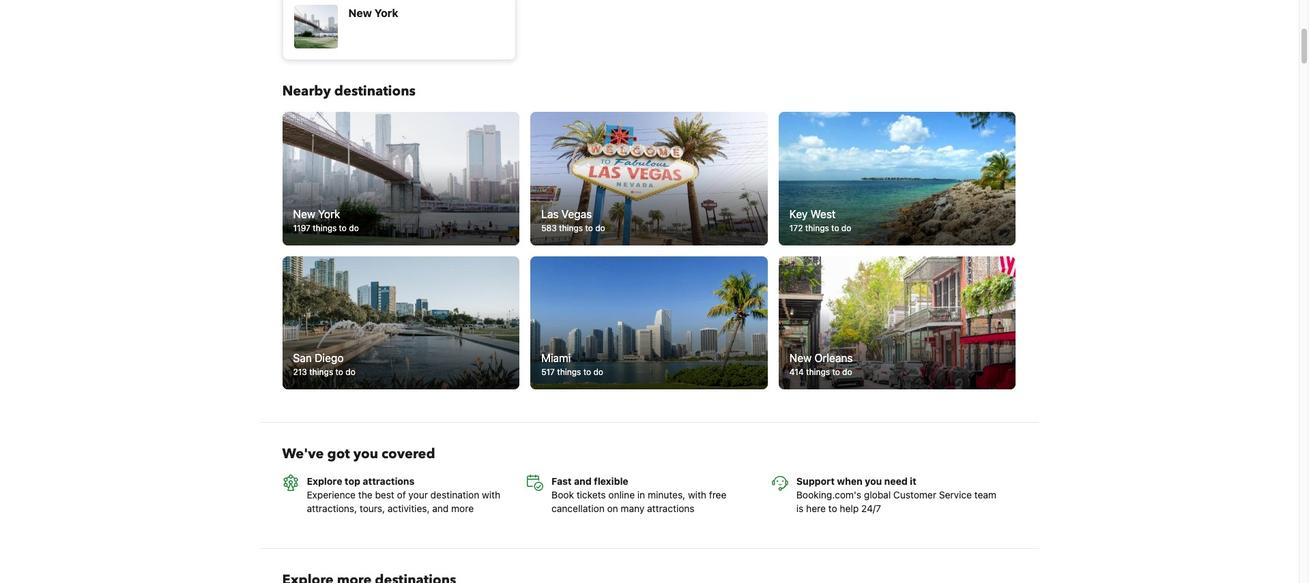 Task type: locate. For each thing, give the bounding box(es) containing it.
service
[[939, 490, 972, 501]]

do right 213 at the bottom left
[[346, 367, 355, 378]]

213
[[293, 367, 307, 378]]

do inside "key west 172 things to do"
[[841, 223, 851, 233]]

in
[[637, 490, 645, 501]]

0 vertical spatial you
[[353, 445, 378, 464]]

las vegas 583 things to do
[[541, 208, 605, 233]]

we've got you covered
[[282, 445, 435, 464]]

and up tickets
[[574, 476, 592, 487]]

do for new orleans
[[842, 367, 852, 378]]

0 horizontal spatial and
[[432, 503, 449, 515]]

172
[[790, 223, 803, 233]]

team
[[974, 490, 996, 501]]

your
[[408, 490, 428, 501]]

fast
[[552, 476, 572, 487]]

explore top attractions experience the best of your destination with attractions, tours, activities, and more
[[307, 476, 500, 515]]

new inside new orleans 414 things to do
[[790, 352, 812, 365]]

things for new york
[[313, 223, 337, 233]]

to for new orleans
[[832, 367, 840, 378]]

minutes,
[[648, 490, 685, 501]]

of
[[397, 490, 406, 501]]

you for got
[[353, 445, 378, 464]]

things inside "key west 172 things to do"
[[805, 223, 829, 233]]

to down diego
[[336, 367, 343, 378]]

do right 583
[[595, 223, 605, 233]]

do inside new york 1197 things to do
[[349, 223, 359, 233]]

things for las vegas
[[559, 223, 583, 233]]

1 horizontal spatial attractions
[[647, 503, 695, 515]]

things inside new york 1197 things to do
[[313, 223, 337, 233]]

nearby
[[282, 82, 331, 100]]

things down the orleans
[[806, 367, 830, 378]]

to down west
[[831, 223, 839, 233]]

1 horizontal spatial new
[[348, 7, 372, 19]]

to for new york
[[339, 223, 347, 233]]

0 vertical spatial york
[[374, 7, 398, 19]]

you inside support when you need it booking.com's global customer service team is here to help 24/7
[[865, 476, 882, 487]]

to inside new orleans 414 things to do
[[832, 367, 840, 378]]

and inside explore top attractions experience the best of your destination with attractions, tours, activities, and more
[[432, 503, 449, 515]]

1 vertical spatial new
[[293, 208, 315, 220]]

the
[[358, 490, 372, 501]]

do inside new orleans 414 things to do
[[842, 367, 852, 378]]

things inside san diego 213 things to do
[[309, 367, 333, 378]]

things
[[313, 223, 337, 233], [559, 223, 583, 233], [805, 223, 829, 233], [309, 367, 333, 378], [557, 367, 581, 378], [806, 367, 830, 378]]

to inside san diego 213 things to do
[[336, 367, 343, 378]]

do inside san diego 213 things to do
[[346, 367, 355, 378]]

book
[[552, 490, 574, 501]]

free
[[709, 490, 727, 501]]

to down "booking.com's" at the right bottom
[[828, 503, 837, 515]]

things for san diego
[[309, 367, 333, 378]]

things down west
[[805, 223, 829, 233]]

do down the orleans
[[842, 367, 852, 378]]

to inside las vegas 583 things to do
[[585, 223, 593, 233]]

things down vegas on the left top of the page
[[559, 223, 583, 233]]

york
[[374, 7, 398, 19], [318, 208, 340, 220]]

1 with from the left
[[482, 490, 500, 501]]

things down diego
[[309, 367, 333, 378]]

got
[[327, 445, 350, 464]]

1 vertical spatial and
[[432, 503, 449, 515]]

0 vertical spatial and
[[574, 476, 592, 487]]

0 horizontal spatial with
[[482, 490, 500, 501]]

is
[[796, 503, 804, 515]]

activities,
[[388, 503, 430, 515]]

things down "miami"
[[557, 367, 581, 378]]

to right 1197
[[339, 223, 347, 233]]

york inside new york 1197 things to do
[[318, 208, 340, 220]]

1197
[[293, 223, 310, 233]]

destinations
[[334, 82, 416, 100]]

to inside miami 517 things to do
[[583, 367, 591, 378]]

24/7
[[861, 503, 881, 515]]

new
[[348, 7, 372, 19], [293, 208, 315, 220], [790, 352, 812, 365]]

things inside new orleans 414 things to do
[[806, 367, 830, 378]]

0 horizontal spatial you
[[353, 445, 378, 464]]

do right the 517
[[593, 367, 603, 378]]

to
[[339, 223, 347, 233], [585, 223, 593, 233], [831, 223, 839, 233], [336, 367, 343, 378], [583, 367, 591, 378], [832, 367, 840, 378], [828, 503, 837, 515]]

help
[[840, 503, 859, 515]]

new york 1197 things to do
[[293, 208, 359, 233]]

and
[[574, 476, 592, 487], [432, 503, 449, 515]]

customer
[[893, 490, 936, 501]]

do right 1197
[[349, 223, 359, 233]]

when
[[837, 476, 863, 487]]

to inside "key west 172 things to do"
[[831, 223, 839, 233]]

to inside support when you need it booking.com's global customer service team is here to help 24/7
[[828, 503, 837, 515]]

0 horizontal spatial york
[[318, 208, 340, 220]]

las
[[541, 208, 559, 220]]

new inside new york 1197 things to do
[[293, 208, 315, 220]]

support when you need it booking.com's global customer service team is here to help 24/7
[[796, 476, 996, 515]]

1 vertical spatial you
[[865, 476, 882, 487]]

do inside miami 517 things to do
[[593, 367, 603, 378]]

attractions down the minutes,
[[647, 503, 695, 515]]

new orleans image
[[779, 256, 1016, 390]]

do inside las vegas 583 things to do
[[595, 223, 605, 233]]

583
[[541, 223, 557, 233]]

las vegas image
[[530, 112, 768, 245]]

attractions,
[[307, 503, 357, 515]]

you right got
[[353, 445, 378, 464]]

many
[[621, 503, 644, 515]]

and down destination
[[432, 503, 449, 515]]

2 horizontal spatial new
[[790, 352, 812, 365]]

tours,
[[360, 503, 385, 515]]

things right 1197
[[313, 223, 337, 233]]

attractions up best on the left bottom
[[363, 476, 415, 487]]

1 horizontal spatial and
[[574, 476, 592, 487]]

0 horizontal spatial new
[[293, 208, 315, 220]]

you for when
[[865, 476, 882, 487]]

2 vertical spatial new
[[790, 352, 812, 365]]

0 horizontal spatial attractions
[[363, 476, 415, 487]]

to down the orleans
[[832, 367, 840, 378]]

key west 172 things to do
[[790, 208, 851, 233]]

to right the 517
[[583, 367, 591, 378]]

1 horizontal spatial york
[[374, 7, 398, 19]]

york inside "link"
[[374, 7, 398, 19]]

need
[[884, 476, 908, 487]]

do right 172
[[841, 223, 851, 233]]

key west image
[[779, 112, 1016, 245]]

with
[[482, 490, 500, 501], [688, 490, 706, 501]]

things inside las vegas 583 things to do
[[559, 223, 583, 233]]

new inside "link"
[[348, 7, 372, 19]]

with right destination
[[482, 490, 500, 501]]

with inside fast and flexible book tickets online in minutes, with free cancellation on many attractions
[[688, 490, 706, 501]]

best
[[375, 490, 394, 501]]

new for new york
[[348, 7, 372, 19]]

you up global
[[865, 476, 882, 487]]

to for san diego
[[336, 367, 343, 378]]

with left free
[[688, 490, 706, 501]]

0 vertical spatial new
[[348, 7, 372, 19]]

to down vegas on the left top of the page
[[585, 223, 593, 233]]

san diego image
[[282, 256, 520, 390]]

1 vertical spatial york
[[318, 208, 340, 220]]

1 vertical spatial attractions
[[647, 503, 695, 515]]

0 vertical spatial attractions
[[363, 476, 415, 487]]

you
[[353, 445, 378, 464], [865, 476, 882, 487]]

2 with from the left
[[688, 490, 706, 501]]

attractions
[[363, 476, 415, 487], [647, 503, 695, 515]]

1 horizontal spatial you
[[865, 476, 882, 487]]

key
[[790, 208, 808, 220]]

to inside new york 1197 things to do
[[339, 223, 347, 233]]

attractions inside fast and flexible book tickets online in minutes, with free cancellation on many attractions
[[647, 503, 695, 515]]

1 horizontal spatial with
[[688, 490, 706, 501]]

do
[[349, 223, 359, 233], [595, 223, 605, 233], [841, 223, 851, 233], [346, 367, 355, 378], [593, 367, 603, 378], [842, 367, 852, 378]]



Task type: describe. For each thing, give the bounding box(es) containing it.
explore
[[307, 476, 342, 487]]

fast and flexible book tickets online in minutes, with free cancellation on many attractions
[[552, 476, 727, 515]]

new orleans 414 things to do
[[790, 352, 853, 378]]

support
[[796, 476, 835, 487]]

top
[[345, 476, 360, 487]]

san
[[293, 352, 312, 365]]

do for las vegas
[[595, 223, 605, 233]]

it
[[910, 476, 916, 487]]

tickets
[[577, 490, 606, 501]]

west
[[811, 208, 836, 220]]

online
[[608, 490, 635, 501]]

vegas
[[562, 208, 592, 220]]

new for new york 1197 things to do
[[293, 208, 315, 220]]

517
[[541, 367, 555, 378]]

to for las vegas
[[585, 223, 593, 233]]

new york link
[[282, 0, 516, 60]]

global
[[864, 490, 891, 501]]

we've
[[282, 445, 324, 464]]

san diego 213 things to do
[[293, 352, 355, 378]]

on
[[607, 503, 618, 515]]

things for key west
[[805, 223, 829, 233]]

new york
[[348, 7, 398, 19]]

covered
[[382, 445, 435, 464]]

flexible
[[594, 476, 628, 487]]

miami
[[541, 352, 571, 365]]

new for new orleans 414 things to do
[[790, 352, 812, 365]]

and inside fast and flexible book tickets online in minutes, with free cancellation on many attractions
[[574, 476, 592, 487]]

with inside explore top attractions experience the best of your destination with attractions, tours, activities, and more
[[482, 490, 500, 501]]

orleans
[[815, 352, 853, 365]]

miami image
[[530, 256, 768, 390]]

here
[[806, 503, 826, 515]]

nearby destinations
[[282, 82, 416, 100]]

cancellation
[[552, 503, 605, 515]]

york for new york
[[374, 7, 398, 19]]

booking.com's
[[796, 490, 861, 501]]

more
[[451, 503, 474, 515]]

miami 517 things to do
[[541, 352, 603, 378]]

diego
[[315, 352, 344, 365]]

things inside miami 517 things to do
[[557, 367, 581, 378]]

york for new york 1197 things to do
[[318, 208, 340, 220]]

to for key west
[[831, 223, 839, 233]]

new york image
[[282, 112, 520, 245]]

experience
[[307, 490, 356, 501]]

attractions inside explore top attractions experience the best of your destination with attractions, tours, activities, and more
[[363, 476, 415, 487]]

things for new orleans
[[806, 367, 830, 378]]

do for key west
[[841, 223, 851, 233]]

destination
[[430, 490, 479, 501]]

414
[[790, 367, 804, 378]]

do for new york
[[349, 223, 359, 233]]

do for san diego
[[346, 367, 355, 378]]



Task type: vqa. For each thing, say whether or not it's contained in the screenshot.


